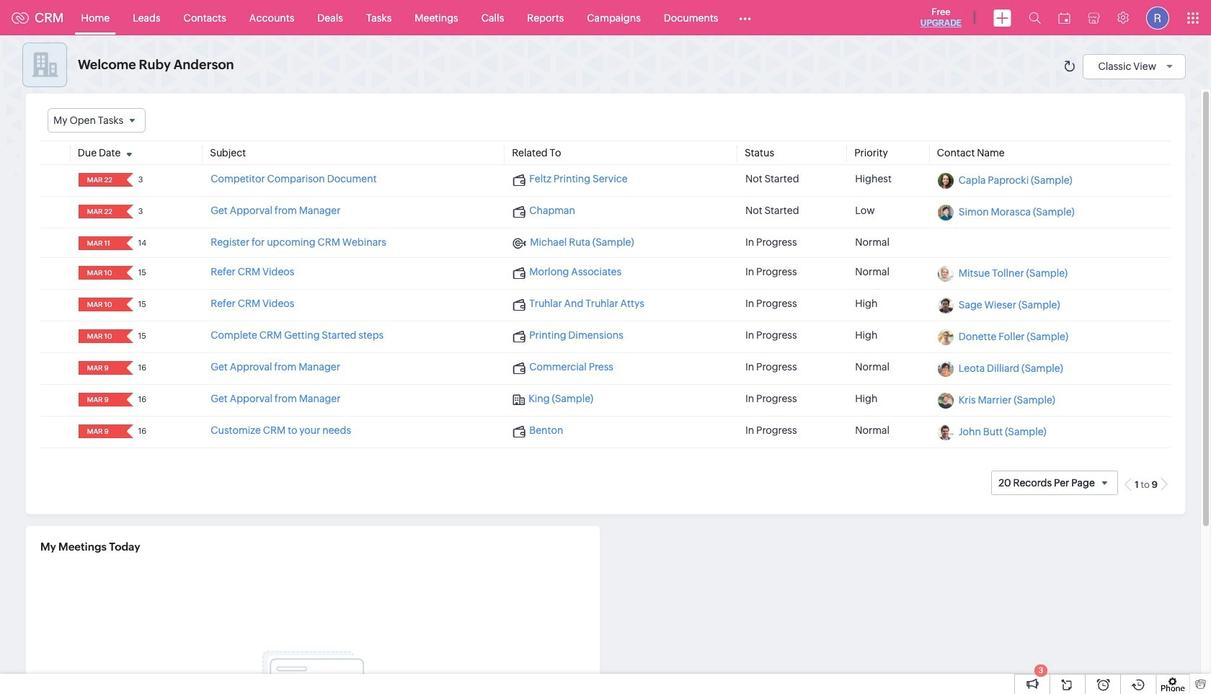 Task type: vqa. For each thing, say whether or not it's contained in the screenshot.
Street
no



Task type: locate. For each thing, give the bounding box(es) containing it.
logo image
[[12, 12, 29, 23]]

create menu element
[[985, 0, 1020, 35]]

search element
[[1020, 0, 1050, 35]]

None field
[[48, 108, 146, 133], [83, 173, 117, 187], [83, 205, 117, 219], [83, 237, 117, 250], [83, 266, 117, 280], [83, 298, 117, 312], [83, 330, 117, 343], [83, 361, 117, 375], [83, 393, 117, 407], [83, 425, 117, 438], [48, 108, 146, 133], [83, 173, 117, 187], [83, 205, 117, 219], [83, 237, 117, 250], [83, 266, 117, 280], [83, 298, 117, 312], [83, 330, 117, 343], [83, 361, 117, 375], [83, 393, 117, 407], [83, 425, 117, 438]]

calendar image
[[1058, 12, 1071, 23]]

create menu image
[[993, 9, 1011, 26]]



Task type: describe. For each thing, give the bounding box(es) containing it.
search image
[[1029, 12, 1041, 24]]

profile image
[[1146, 6, 1169, 29]]

profile element
[[1138, 0, 1178, 35]]

Other Modules field
[[730, 6, 761, 29]]



